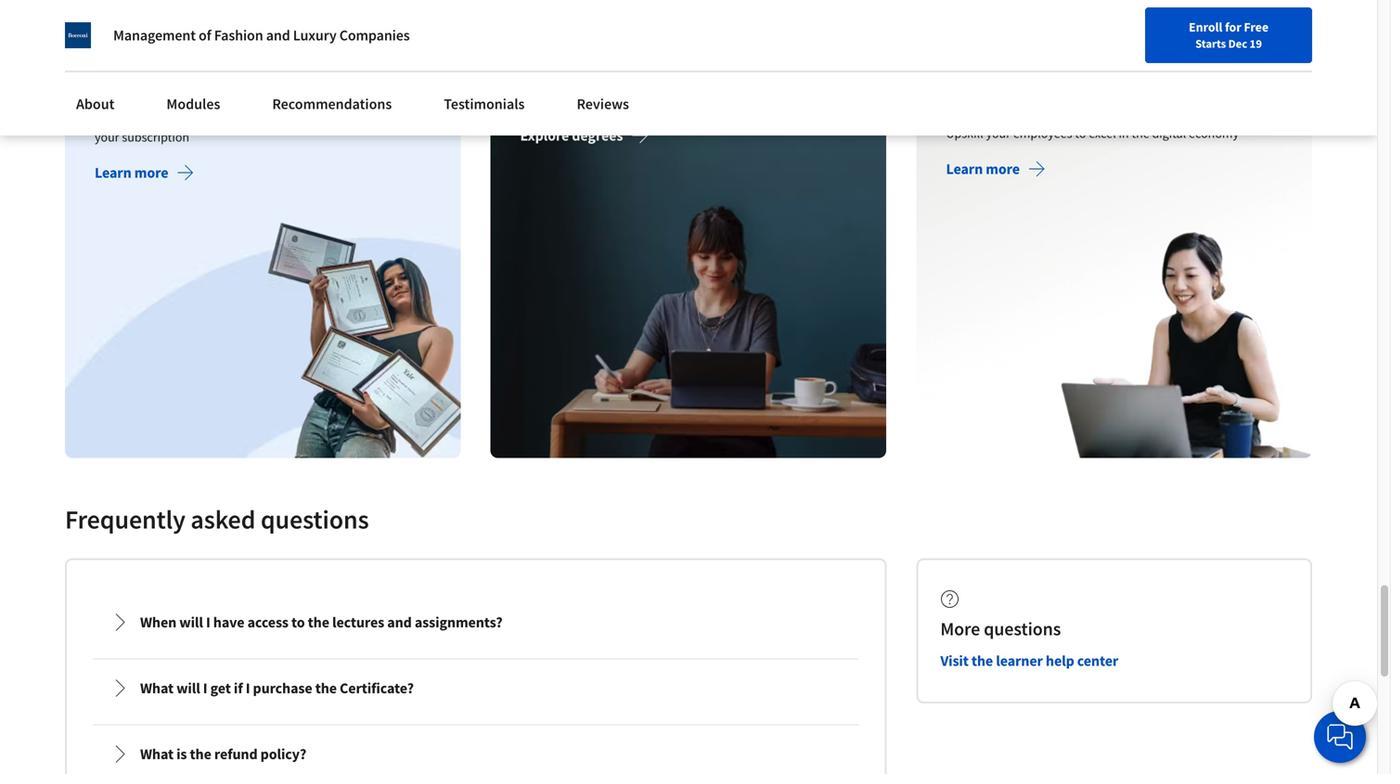 Task type: describe. For each thing, give the bounding box(es) containing it.
your inside the unlimited access to 7,000+ world-class courses, hands-on projects, and job-ready certificate programs - all included in your subscription
[[95, 128, 119, 145]]

lectures
[[332, 613, 384, 632]]

learn for join over 3,400 global companies that choose coursera for business
[[946, 160, 983, 178]]

ready
[[189, 110, 220, 127]]

career
[[675, 9, 745, 42]]

included
[[356, 110, 404, 127]]

explore degrees
[[520, 126, 623, 145]]

asked
[[191, 503, 256, 535]]

frequently asked questions
[[65, 503, 369, 535]]

testimonials
[[444, 95, 525, 113]]

reviews link
[[566, 84, 640, 124]]

degree inside advance your career with an online degree
[[595, 43, 672, 75]]

learner
[[996, 651, 1043, 670]]

companies
[[339, 26, 410, 45]]

excel
[[1089, 125, 1116, 141]]

in inside the unlimited access to 7,000+ world-class courses, hands-on projects, and job-ready certificate programs - all included in your subscription
[[406, 110, 417, 127]]

an
[[805, 9, 833, 42]]

get
[[210, 679, 231, 697]]

your for upskill
[[986, 125, 1011, 141]]

earn a degree from world-class universities - 100% online
[[520, 91, 829, 108]]

join
[[946, 9, 994, 42]]

frequently
[[65, 503, 186, 535]]

learn more for join over 3,400 global companies that choose coursera for business
[[946, 160, 1020, 178]]

earn
[[520, 91, 545, 108]]

upskill
[[946, 125, 983, 141]]

enroll
[[1189, 19, 1223, 35]]

learn more link for open new doors with coursera plus
[[95, 163, 194, 186]]

i for get
[[203, 679, 207, 697]]

starts
[[1196, 36, 1226, 51]]

to inside dropdown button
[[291, 613, 305, 632]]

the right visit
[[972, 651, 993, 670]]

i for have
[[206, 613, 210, 632]]

is
[[176, 745, 187, 763]]

1 vertical spatial questions
[[984, 617, 1061, 640]]

testimonials link
[[433, 84, 536, 124]]

management
[[113, 26, 196, 45]]

1 horizontal spatial online
[[795, 91, 829, 108]]

about
[[76, 95, 115, 113]]

certificate?
[[340, 679, 414, 697]]

100%
[[762, 91, 792, 108]]

and inside the unlimited access to 7,000+ world-class courses, hands-on projects, and job-ready certificate programs - all included in your subscription
[[144, 110, 165, 127]]

visit the learner help center link
[[941, 651, 1119, 670]]

visit
[[941, 651, 969, 670]]

- inside the unlimited access to 7,000+ world-class courses, hands-on projects, and job-ready certificate programs - all included in your subscription
[[334, 110, 338, 127]]

1 vertical spatial degree
[[557, 91, 595, 108]]

fashion
[[214, 26, 263, 45]]

world- for plus
[[241, 91, 276, 108]]

choose
[[1122, 43, 1201, 75]]

all
[[340, 110, 354, 127]]

open new doors with coursera plus
[[95, 9, 330, 75]]

if
[[234, 679, 243, 697]]

learn for open new doors with coursera plus
[[95, 163, 131, 182]]

class for doors
[[276, 91, 303, 108]]

unlimited access to 7,000+ world-class courses, hands-on projects, and job-ready certificate programs - all included in your subscription
[[95, 91, 417, 145]]

refund
[[214, 745, 258, 763]]

your for advance
[[619, 9, 670, 42]]

to inside the unlimited access to 7,000+ world-class courses, hands-on projects, and job-ready certificate programs - all included in your subscription
[[189, 91, 200, 108]]

business
[[1087, 76, 1185, 108]]

subscription
[[122, 128, 189, 145]]

that
[[1071, 43, 1117, 75]]

with for doors
[[280, 9, 330, 42]]

projects,
[[95, 110, 142, 127]]

when will i have access to the lectures and assignments? button
[[96, 596, 856, 648]]

degrees
[[572, 126, 623, 145]]

on
[[390, 91, 405, 108]]

more for join over 3,400 global companies that choose coursera for business
[[986, 160, 1020, 178]]

the right purchase
[[315, 679, 337, 697]]

luxury
[[293, 26, 337, 45]]

coursera inside open new doors with coursera plus
[[95, 43, 194, 75]]

explore degrees link
[[520, 126, 649, 149]]

show notifications image
[[1127, 23, 1149, 45]]

job-
[[168, 110, 189, 127]]

dec
[[1229, 36, 1248, 51]]

visit the learner help center
[[941, 651, 1119, 670]]

open
[[95, 9, 154, 42]]

0 vertical spatial questions
[[261, 503, 369, 535]]

chat with us image
[[1325, 722, 1355, 752]]

what will i get if i purchase the certificate?
[[140, 679, 414, 697]]

learn more link for join over 3,400 global companies that choose coursera for business
[[946, 160, 1046, 182]]

economy
[[1189, 125, 1239, 141]]

access inside dropdown button
[[247, 613, 289, 632]]

when
[[140, 613, 177, 632]]

from
[[597, 91, 623, 108]]

will for when
[[179, 613, 203, 632]]

with for career
[[750, 9, 800, 42]]

and inside dropdown button
[[387, 613, 412, 632]]

certificate
[[222, 110, 276, 127]]

center
[[1077, 651, 1119, 670]]

upskill your employees to excel in the digital economy
[[946, 125, 1239, 141]]

the left digital
[[1132, 125, 1150, 141]]

modules
[[167, 95, 220, 113]]

advance
[[520, 9, 614, 42]]



Task type: vqa. For each thing, say whether or not it's contained in the screenshot.
all
yes



Task type: locate. For each thing, give the bounding box(es) containing it.
collapsed list
[[89, 590, 863, 774]]

0 vertical spatial and
[[266, 26, 290, 45]]

questions up learner
[[984, 617, 1061, 640]]

over
[[999, 9, 1049, 42]]

recommendations
[[272, 95, 392, 113]]

0 horizontal spatial -
[[334, 110, 338, 127]]

online right the 100%
[[795, 91, 829, 108]]

help
[[1046, 651, 1075, 670]]

for inside join over 3,400 global companies that choose coursera for business
[[1051, 76, 1082, 108]]

about link
[[65, 84, 126, 124]]

2 what from the top
[[140, 745, 174, 763]]

a
[[548, 91, 555, 108]]

1 horizontal spatial with
[[750, 9, 800, 42]]

0 vertical spatial degree
[[595, 43, 672, 75]]

0 horizontal spatial learn
[[95, 163, 131, 182]]

learn more
[[946, 160, 1020, 178], [95, 163, 168, 182]]

coursera down companies
[[946, 76, 1045, 108]]

7,000+
[[203, 91, 238, 108]]

0 horizontal spatial with
[[280, 9, 330, 42]]

class left universities
[[661, 91, 688, 108]]

2 world- from the left
[[626, 91, 661, 108]]

will for what
[[176, 679, 200, 697]]

learn more link down subscription at the top left
[[95, 163, 194, 186]]

your down projects, on the top
[[95, 128, 119, 145]]

1 vertical spatial access
[[247, 613, 289, 632]]

2 vertical spatial to
[[291, 613, 305, 632]]

plus
[[199, 43, 247, 75]]

1 vertical spatial and
[[144, 110, 165, 127]]

online down the advance in the top of the page
[[520, 43, 590, 75]]

learn down projects, on the top
[[95, 163, 131, 182]]

for up dec
[[1225, 19, 1242, 35]]

reviews
[[577, 95, 629, 113]]

what is the refund policy? button
[[96, 728, 856, 774]]

0 horizontal spatial to
[[189, 91, 200, 108]]

and left luxury
[[266, 26, 290, 45]]

1 with from the left
[[280, 9, 330, 42]]

policy?
[[260, 745, 307, 763]]

programs
[[279, 110, 331, 127]]

world- up certificate
[[241, 91, 276, 108]]

doors
[[211, 9, 275, 42]]

courses,
[[306, 91, 350, 108]]

i left have
[[206, 613, 210, 632]]

1 horizontal spatial learn
[[946, 160, 983, 178]]

access right have
[[247, 613, 289, 632]]

advance your career with an online degree
[[520, 9, 833, 75]]

learn
[[946, 160, 983, 178], [95, 163, 131, 182]]

management of fashion and luxury companies
[[113, 26, 410, 45]]

0 horizontal spatial learn more link
[[95, 163, 194, 186]]

with inside open new doors with coursera plus
[[280, 9, 330, 42]]

what left is
[[140, 745, 174, 763]]

coursera inside join over 3,400 global companies that choose coursera for business
[[946, 76, 1045, 108]]

coursera image
[[22, 15, 140, 45]]

0 vertical spatial -
[[755, 91, 759, 108]]

questions right asked
[[261, 503, 369, 535]]

class
[[276, 91, 303, 108], [661, 91, 688, 108]]

2 class from the left
[[661, 91, 688, 108]]

learn down upskill
[[946, 160, 983, 178]]

with inside advance your career with an online degree
[[750, 9, 800, 42]]

0 vertical spatial what
[[140, 679, 174, 697]]

1 horizontal spatial coursera
[[946, 76, 1045, 108]]

1 horizontal spatial more
[[986, 160, 1020, 178]]

0 horizontal spatial and
[[144, 110, 165, 127]]

and
[[266, 26, 290, 45], [144, 110, 165, 127], [387, 613, 412, 632]]

1 horizontal spatial your
[[619, 9, 670, 42]]

1 horizontal spatial -
[[755, 91, 759, 108]]

i right if
[[246, 679, 250, 697]]

of
[[199, 26, 211, 45]]

the left lectures at the bottom of page
[[308, 613, 329, 632]]

1 vertical spatial to
[[1075, 125, 1086, 141]]

in right excel
[[1119, 125, 1129, 141]]

0 vertical spatial for
[[1225, 19, 1242, 35]]

employees
[[1013, 125, 1072, 141]]

1 vertical spatial online
[[795, 91, 829, 108]]

more questions
[[941, 617, 1061, 640]]

1 horizontal spatial in
[[1119, 125, 1129, 141]]

2 horizontal spatial and
[[387, 613, 412, 632]]

0 horizontal spatial degree
[[557, 91, 595, 108]]

0 vertical spatial online
[[520, 43, 590, 75]]

class inside the unlimited access to 7,000+ world-class courses, hands-on projects, and job-ready certificate programs - all included in your subscription
[[276, 91, 303, 108]]

0 vertical spatial to
[[189, 91, 200, 108]]

0 horizontal spatial more
[[134, 163, 168, 182]]

world-
[[241, 91, 276, 108], [626, 91, 661, 108]]

2 horizontal spatial to
[[1075, 125, 1086, 141]]

1 horizontal spatial access
[[247, 613, 289, 632]]

learn more link
[[946, 160, 1046, 182], [95, 163, 194, 186]]

i
[[206, 613, 210, 632], [203, 679, 207, 697], [246, 679, 250, 697]]

0 horizontal spatial your
[[95, 128, 119, 145]]

1 horizontal spatial degree
[[595, 43, 672, 75]]

degree
[[595, 43, 672, 75], [557, 91, 595, 108]]

1 class from the left
[[276, 91, 303, 108]]

with left an
[[750, 9, 800, 42]]

what is the refund policy?
[[140, 745, 307, 763]]

digital
[[1152, 125, 1186, 141]]

new
[[159, 9, 206, 42]]

2 with from the left
[[750, 9, 800, 42]]

1 vertical spatial for
[[1051, 76, 1082, 108]]

global
[[1119, 9, 1188, 42]]

0 horizontal spatial access
[[151, 91, 186, 108]]

what
[[140, 679, 174, 697], [140, 745, 174, 763]]

for inside enroll for free starts dec 19
[[1225, 19, 1242, 35]]

have
[[213, 613, 245, 632]]

0 horizontal spatial in
[[406, 110, 417, 127]]

- left the 100%
[[755, 91, 759, 108]]

for
[[1225, 19, 1242, 35], [1051, 76, 1082, 108]]

1 horizontal spatial learn more link
[[946, 160, 1046, 182]]

1 vertical spatial will
[[176, 679, 200, 697]]

companies
[[946, 43, 1066, 75]]

1 horizontal spatial world-
[[626, 91, 661, 108]]

1 horizontal spatial and
[[266, 26, 290, 45]]

0 horizontal spatial questions
[[261, 503, 369, 535]]

more
[[986, 160, 1020, 178], [134, 163, 168, 182]]

what for what will i get if i purchase the certificate?
[[140, 679, 174, 697]]

and right lectures at the bottom of page
[[387, 613, 412, 632]]

learn more down upskill
[[946, 160, 1020, 178]]

to left lectures at the bottom of page
[[291, 613, 305, 632]]

the right is
[[190, 745, 211, 763]]

1 horizontal spatial class
[[661, 91, 688, 108]]

your inside advance your career with an online degree
[[619, 9, 670, 42]]

world- inside the unlimited access to 7,000+ world-class courses, hands-on projects, and job-ready certificate programs - all included in your subscription
[[241, 91, 276, 108]]

learn more link down upskill
[[946, 160, 1046, 182]]

menu item
[[988, 19, 1107, 79]]

0 horizontal spatial class
[[276, 91, 303, 108]]

your left career at top
[[619, 9, 670, 42]]

free
[[1244, 19, 1269, 35]]

coursera
[[95, 43, 194, 75], [946, 76, 1045, 108]]

more
[[941, 617, 980, 640]]

for down that
[[1051, 76, 1082, 108]]

unlimited
[[95, 91, 149, 108]]

1 vertical spatial -
[[334, 110, 338, 127]]

more down subscription at the top left
[[134, 163, 168, 182]]

questions
[[261, 503, 369, 535], [984, 617, 1061, 640]]

join over 3,400 global companies that choose coursera for business
[[946, 9, 1201, 108]]

more for open new doors with coursera plus
[[134, 163, 168, 182]]

access inside the unlimited access to 7,000+ world-class courses, hands-on projects, and job-ready certificate programs - all included in your subscription
[[151, 91, 186, 108]]

class up 'programs'
[[276, 91, 303, 108]]

i left get
[[203, 679, 207, 697]]

will
[[179, 613, 203, 632], [176, 679, 200, 697]]

- left 'all'
[[334, 110, 338, 127]]

purchase
[[253, 679, 312, 697]]

coursera down open
[[95, 43, 194, 75]]

1 what from the top
[[140, 679, 174, 697]]

what left get
[[140, 679, 174, 697]]

online
[[520, 43, 590, 75], [795, 91, 829, 108]]

will left get
[[176, 679, 200, 697]]

your right upskill
[[986, 125, 1011, 141]]

degree up from
[[595, 43, 672, 75]]

1 horizontal spatial for
[[1225, 19, 1242, 35]]

what will i get if i purchase the certificate? button
[[96, 662, 856, 714]]

1 vertical spatial what
[[140, 745, 174, 763]]

the
[[1132, 125, 1150, 141], [308, 613, 329, 632], [972, 651, 993, 670], [315, 679, 337, 697], [190, 745, 211, 763]]

world- right from
[[626, 91, 661, 108]]

2 horizontal spatial your
[[986, 125, 1011, 141]]

and up subscription at the top left
[[144, 110, 165, 127]]

hands-
[[353, 91, 391, 108]]

world- for online
[[626, 91, 661, 108]]

1 world- from the left
[[241, 91, 276, 108]]

0 vertical spatial coursera
[[95, 43, 194, 75]]

2 vertical spatial and
[[387, 613, 412, 632]]

more down employees
[[986, 160, 1020, 178]]

assignments?
[[415, 613, 503, 632]]

modules link
[[155, 84, 231, 124]]

1 horizontal spatial to
[[291, 613, 305, 632]]

when will i have access to the lectures and assignments?
[[140, 613, 503, 632]]

1 horizontal spatial questions
[[984, 617, 1061, 640]]

access
[[151, 91, 186, 108], [247, 613, 289, 632]]

learn more for open new doors with coursera plus
[[95, 163, 168, 182]]

what for what is the refund policy?
[[140, 745, 174, 763]]

0 horizontal spatial world-
[[241, 91, 276, 108]]

with right doors
[[280, 9, 330, 42]]

0 horizontal spatial online
[[520, 43, 590, 75]]

class for career
[[661, 91, 688, 108]]

in right included at the top of the page
[[406, 110, 417, 127]]

3,400
[[1054, 9, 1114, 42]]

1 vertical spatial coursera
[[946, 76, 1045, 108]]

your
[[619, 9, 670, 42], [986, 125, 1011, 141], [95, 128, 119, 145]]

will right when
[[179, 613, 203, 632]]

in
[[406, 110, 417, 127], [1119, 125, 1129, 141]]

to up ready
[[189, 91, 200, 108]]

19
[[1250, 36, 1262, 51]]

0 horizontal spatial coursera
[[95, 43, 194, 75]]

0 horizontal spatial learn more
[[95, 163, 168, 182]]

1 horizontal spatial learn more
[[946, 160, 1020, 178]]

recommendations link
[[261, 84, 403, 124]]

-
[[755, 91, 759, 108], [334, 110, 338, 127]]

learn more down subscription at the top left
[[95, 163, 168, 182]]

access up job-
[[151, 91, 186, 108]]

0 horizontal spatial for
[[1051, 76, 1082, 108]]

None search field
[[265, 12, 627, 49]]

enroll for free starts dec 19
[[1189, 19, 1269, 51]]

to left excel
[[1075, 125, 1086, 141]]

università bocconi image
[[65, 22, 91, 48]]

online inside advance your career with an online degree
[[520, 43, 590, 75]]

to
[[189, 91, 200, 108], [1075, 125, 1086, 141], [291, 613, 305, 632]]

0 vertical spatial access
[[151, 91, 186, 108]]

universities
[[690, 91, 753, 108]]

explore
[[520, 126, 569, 145]]

0 vertical spatial will
[[179, 613, 203, 632]]

degree right 'a'
[[557, 91, 595, 108]]



